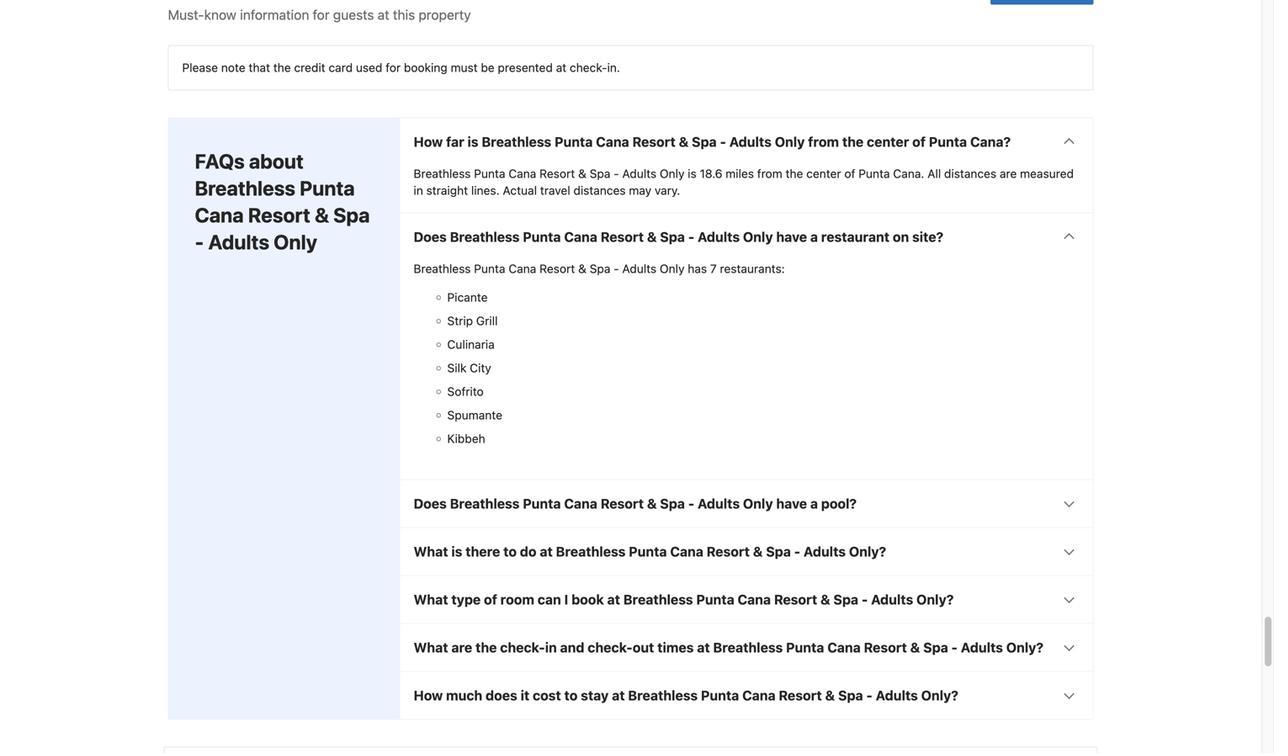 Task type: vqa. For each thing, say whether or not it's contained in the screenshot.
sensory at top left
no



Task type: locate. For each thing, give the bounding box(es) containing it.
breathless down what type of room can i book at breathless punta cana resort & spa - adults only? dropdown button
[[713, 640, 783, 656]]

0 vertical spatial have
[[776, 229, 807, 245]]

of right type
[[484, 592, 497, 608]]

for
[[313, 7, 330, 23], [386, 60, 401, 74]]

0 horizontal spatial of
[[484, 592, 497, 608]]

cana inside does breathless punta cana resort & spa - adults only have a restaurant on site? dropdown button
[[564, 229, 598, 245]]

0 vertical spatial is
[[468, 134, 479, 150]]

have inside does breathless punta cana resort & spa - adults only have a pool? dropdown button
[[776, 496, 807, 512]]

at right times at the right of the page
[[697, 640, 710, 656]]

1 horizontal spatial from
[[808, 134, 839, 150]]

what for what are the check-in and check-out times at breathless punta cana resort & spa - adults only?
[[414, 640, 448, 656]]

for right used
[[386, 60, 401, 74]]

only up vary.
[[660, 167, 685, 180]]

-
[[720, 134, 726, 150], [614, 167, 619, 180], [688, 229, 695, 245], [195, 230, 204, 254], [614, 262, 619, 276], [688, 496, 695, 512], [794, 544, 801, 560], [862, 592, 868, 608], [952, 640, 958, 656], [867, 688, 873, 704]]

0 horizontal spatial from
[[757, 167, 783, 180]]

1 vertical spatial from
[[757, 167, 783, 180]]

1 does from the top
[[414, 229, 447, 245]]

a left restaurant
[[811, 229, 818, 245]]

0 vertical spatial what
[[414, 544, 448, 560]]

0 horizontal spatial for
[[313, 7, 330, 23]]

restaurant
[[821, 229, 890, 245]]

3 what from the top
[[414, 640, 448, 656]]

only down about
[[274, 230, 317, 254]]

how
[[414, 134, 443, 150], [414, 688, 443, 704]]

is left there at the bottom left
[[452, 544, 462, 560]]

to left stay
[[564, 688, 578, 704]]

center up cana.
[[867, 134, 909, 150]]

guests
[[333, 7, 374, 23]]

how left much in the left of the page
[[414, 688, 443, 704]]

the
[[273, 60, 291, 74], [843, 134, 864, 150], [786, 167, 803, 180], [476, 640, 497, 656]]

breathless punta cana resort & spa - adults only has 7 restaurants:
[[414, 262, 785, 276]]

cana inside 'breathless punta cana resort & spa - adults only is 18.6 miles from the center of punta cana. all distances are measured in straight lines. actual travel distances may vary.'
[[509, 167, 537, 180]]

faqs about breathless punta cana resort & spa - adults only
[[195, 149, 370, 254]]

what for what is there to do at breathless punta cana resort & spa - adults only?
[[414, 544, 448, 560]]

only inside faqs about breathless punta cana resort & spa - adults only
[[274, 230, 317, 254]]

in
[[414, 183, 423, 197], [545, 640, 557, 656]]

how inside dropdown button
[[414, 134, 443, 150]]

to
[[504, 544, 517, 560], [564, 688, 578, 704]]

2 vertical spatial of
[[484, 592, 497, 608]]

punta down travel
[[523, 229, 561, 245]]

1 vertical spatial to
[[564, 688, 578, 704]]

property
[[419, 7, 471, 23]]

punta up 'picante'
[[474, 262, 506, 276]]

1 horizontal spatial in
[[545, 640, 557, 656]]

1 vertical spatial what
[[414, 592, 448, 608]]

cana inside faqs about breathless punta cana resort & spa - adults only
[[195, 203, 244, 227]]

1 horizontal spatial are
[[1000, 167, 1017, 180]]

breathless up actual
[[482, 134, 552, 150]]

breathless up book
[[556, 544, 626, 560]]

of up cana.
[[913, 134, 926, 150]]

at right stay
[[612, 688, 625, 704]]

are inside 'breathless punta cana resort & spa - adults only is 18.6 miles from the center of punta cana. all distances are measured in straight lines. actual travel distances may vary.'
[[1000, 167, 1017, 180]]

2 what from the top
[[414, 592, 448, 608]]

from for only
[[808, 134, 839, 150]]

how left far
[[414, 134, 443, 150]]

from
[[808, 134, 839, 150], [757, 167, 783, 180]]

punta
[[555, 134, 593, 150], [929, 134, 967, 150], [474, 167, 506, 180], [859, 167, 890, 180], [300, 176, 355, 200], [523, 229, 561, 245], [474, 262, 506, 276], [523, 496, 561, 512], [629, 544, 667, 560], [697, 592, 735, 608], [786, 640, 824, 656], [701, 688, 739, 704]]

breathless up straight
[[414, 167, 471, 180]]

only inside 'breathless punta cana resort & spa - adults only is 18.6 miles from the center of punta cana. all distances are measured in straight lines. actual travel distances may vary.'
[[660, 167, 685, 180]]

what type of room can i book at breathless punta cana resort & spa - adults only?
[[414, 592, 954, 608]]

adults inside dropdown button
[[698, 229, 740, 245]]

0 vertical spatial from
[[808, 134, 839, 150]]

1 horizontal spatial center
[[867, 134, 909, 150]]

1 vertical spatial are
[[452, 640, 472, 656]]

have
[[776, 229, 807, 245], [776, 496, 807, 512]]

a left 'pool?'
[[811, 496, 818, 512]]

punta inside dropdown button
[[523, 229, 561, 245]]

straight
[[426, 183, 468, 197]]

1 a from the top
[[811, 229, 818, 245]]

how for how far is breathless punta cana resort & spa - adults only from the center of punta cana?
[[414, 134, 443, 150]]

only?
[[849, 544, 887, 560], [917, 592, 954, 608], [1007, 640, 1044, 656], [921, 688, 959, 704]]

have inside does breathless punta cana resort & spa - adults only have a restaurant on site? dropdown button
[[776, 229, 807, 245]]

0 vertical spatial a
[[811, 229, 818, 245]]

note
[[221, 60, 246, 74]]

how much does it cost to stay at breathless punta cana resort & spa - adults only? button
[[400, 672, 1093, 719]]

2 horizontal spatial is
[[688, 167, 697, 180]]

stay
[[581, 688, 609, 704]]

does
[[414, 229, 447, 245], [414, 496, 447, 512]]

punta down what type of room can i book at breathless punta cana resort & spa - adults only? dropdown button
[[786, 640, 824, 656]]

room
[[501, 592, 535, 608]]

center up restaurant
[[807, 167, 842, 180]]

only up restaurants: on the top of page
[[743, 229, 773, 245]]

in inside dropdown button
[[545, 640, 557, 656]]

how far is breathless punta cana resort & spa - adults only from the center of punta cana?
[[414, 134, 1011, 150]]

0 horizontal spatial in
[[414, 183, 423, 197]]

1 have from the top
[[776, 229, 807, 245]]

can
[[538, 592, 561, 608]]

center for cana?
[[867, 134, 909, 150]]

of inside 'breathless punta cana resort & spa - adults only is 18.6 miles from the center of punta cana. all distances are measured in straight lines. actual travel distances may vary.'
[[845, 167, 856, 180]]

lines.
[[471, 183, 500, 197]]

breathless inside faqs about breathless punta cana resort & spa - adults only
[[195, 176, 295, 200]]

1 vertical spatial is
[[688, 167, 697, 180]]

punta down about
[[300, 176, 355, 200]]

travel
[[540, 183, 570, 197]]

spa
[[692, 134, 717, 150], [590, 167, 611, 180], [333, 203, 370, 227], [660, 229, 685, 245], [590, 262, 611, 276], [660, 496, 685, 512], [766, 544, 791, 560], [834, 592, 859, 608], [924, 640, 949, 656], [838, 688, 863, 704]]

what left type
[[414, 592, 448, 608]]

have up restaurants: on the top of page
[[776, 229, 807, 245]]

are down cana?
[[1000, 167, 1017, 180]]

punta up lines.
[[474, 167, 506, 180]]

18.6
[[700, 167, 723, 180]]

0 horizontal spatial is
[[452, 544, 462, 560]]

punta up all
[[929, 134, 967, 150]]

at left this
[[378, 7, 390, 23]]

0 horizontal spatial are
[[452, 640, 472, 656]]

from inside 'breathless punta cana resort & spa - adults only is 18.6 miles from the center of punta cana. all distances are measured in straight lines. actual travel distances may vary.'
[[757, 167, 783, 180]]

check- right the presented
[[570, 60, 607, 74]]

punta left cana.
[[859, 167, 890, 180]]

picante
[[447, 290, 488, 304]]

2 how from the top
[[414, 688, 443, 704]]

are up much in the left of the page
[[452, 640, 472, 656]]

0 horizontal spatial to
[[504, 544, 517, 560]]

does breathless punta cana resort & spa - adults only have a restaurant on site? button
[[400, 213, 1093, 260]]

vary.
[[655, 183, 680, 197]]

information
[[240, 7, 309, 23]]

& inside 'breathless punta cana resort & spa - adults only is 18.6 miles from the center of punta cana. all distances are measured in straight lines. actual travel distances may vary.'
[[578, 167, 587, 180]]

&
[[679, 134, 689, 150], [578, 167, 587, 180], [315, 203, 329, 227], [647, 229, 657, 245], [578, 262, 587, 276], [647, 496, 657, 512], [753, 544, 763, 560], [821, 592, 831, 608], [911, 640, 920, 656], [825, 688, 835, 704]]

is right far
[[468, 134, 479, 150]]

used
[[356, 60, 383, 74]]

0 vertical spatial center
[[867, 134, 909, 150]]

1 vertical spatial how
[[414, 688, 443, 704]]

in left "and"
[[545, 640, 557, 656]]

at right do
[[540, 544, 553, 560]]

spa inside 'breathless punta cana resort & spa - adults only is 18.6 miles from the center of punta cana. all distances are measured in straight lines. actual travel distances may vary.'
[[590, 167, 611, 180]]

1 what from the top
[[414, 544, 448, 560]]

1 vertical spatial does
[[414, 496, 447, 512]]

about
[[249, 149, 304, 173]]

breathless down faqs
[[195, 176, 295, 200]]

cana inside what is there to do at breathless punta cana resort & spa - adults only? dropdown button
[[670, 544, 704, 560]]

1 vertical spatial for
[[386, 60, 401, 74]]

out
[[633, 640, 654, 656]]

check- up it
[[500, 640, 545, 656]]

breathless down lines.
[[450, 229, 520, 245]]

in left straight
[[414, 183, 423, 197]]

only up what is there to do at breathless punta cana resort & spa - adults only? dropdown button
[[743, 496, 773, 512]]

much
[[446, 688, 483, 704]]

presented
[[498, 60, 553, 74]]

distances
[[945, 167, 997, 180], [574, 183, 626, 197]]

1 horizontal spatial for
[[386, 60, 401, 74]]

distances right all
[[945, 167, 997, 180]]

adults
[[730, 134, 772, 150], [622, 167, 657, 180], [698, 229, 740, 245], [208, 230, 269, 254], [622, 262, 657, 276], [698, 496, 740, 512], [804, 544, 846, 560], [871, 592, 914, 608], [961, 640, 1003, 656], [876, 688, 918, 704]]

culinaria
[[447, 337, 495, 351]]

what left there at the bottom left
[[414, 544, 448, 560]]

to left do
[[504, 544, 517, 560]]

silk
[[447, 361, 467, 375]]

of
[[913, 134, 926, 150], [845, 167, 856, 180], [484, 592, 497, 608]]

2 a from the top
[[811, 496, 818, 512]]

at right book
[[607, 592, 620, 608]]

0 vertical spatial distances
[[945, 167, 997, 180]]

2 horizontal spatial of
[[913, 134, 926, 150]]

at
[[378, 7, 390, 23], [556, 60, 567, 74], [540, 544, 553, 560], [607, 592, 620, 608], [697, 640, 710, 656], [612, 688, 625, 704]]

for left 'guests'
[[313, 7, 330, 23]]

0 vertical spatial in
[[414, 183, 423, 197]]

does inside dropdown button
[[414, 496, 447, 512]]

has
[[688, 262, 707, 276]]

1 vertical spatial of
[[845, 167, 856, 180]]

1 vertical spatial center
[[807, 167, 842, 180]]

center
[[867, 134, 909, 150], [807, 167, 842, 180]]

does inside dropdown button
[[414, 229, 447, 245]]

center for cana.
[[807, 167, 842, 180]]

1 horizontal spatial of
[[845, 167, 856, 180]]

2 have from the top
[[776, 496, 807, 512]]

a inside dropdown button
[[811, 496, 818, 512]]

breathless up 'picante'
[[414, 262, 471, 276]]

of for cana.
[[845, 167, 856, 180]]

of left cana.
[[845, 167, 856, 180]]

a for restaurant
[[811, 229, 818, 245]]

from inside dropdown button
[[808, 134, 839, 150]]

the inside 'breathless punta cana resort & spa - adults only is 18.6 miles from the center of punta cana. all distances are measured in straight lines. actual travel distances may vary.'
[[786, 167, 803, 180]]

1 vertical spatial in
[[545, 640, 557, 656]]

0 vertical spatial of
[[913, 134, 926, 150]]

what up much in the left of the page
[[414, 640, 448, 656]]

in inside 'breathless punta cana resort & spa - adults only is 18.6 miles from the center of punta cana. all distances are measured in straight lines. actual travel distances may vary.'
[[414, 183, 423, 197]]

what are the check-in and check-out times at breathless punta cana resort & spa - adults only?
[[414, 640, 1044, 656]]

check-
[[570, 60, 607, 74], [500, 640, 545, 656], [588, 640, 633, 656]]

is left 18.6
[[688, 167, 697, 180]]

1 how from the top
[[414, 134, 443, 150]]

grill
[[476, 314, 498, 328]]

2 vertical spatial what
[[414, 640, 448, 656]]

0 vertical spatial does
[[414, 229, 447, 245]]

what
[[414, 544, 448, 560], [414, 592, 448, 608], [414, 640, 448, 656]]

center inside 'breathless punta cana resort & spa - adults only is 18.6 miles from the center of punta cana. all distances are measured in straight lines. actual travel distances may vary.'
[[807, 167, 842, 180]]

0 horizontal spatial center
[[807, 167, 842, 180]]

a inside dropdown button
[[811, 229, 818, 245]]

are
[[1000, 167, 1017, 180], [452, 640, 472, 656]]

1 vertical spatial have
[[776, 496, 807, 512]]

2 does from the top
[[414, 496, 447, 512]]

center inside dropdown button
[[867, 134, 909, 150]]

punta inside faqs about breathless punta cana resort & spa - adults only
[[300, 176, 355, 200]]

how much does it cost to stay at breathless punta cana resort & spa - adults only?
[[414, 688, 959, 704]]

how inside how much does it cost to stay at breathless punta cana resort & spa - adults only? dropdown button
[[414, 688, 443, 704]]

what for what type of room can i book at breathless punta cana resort & spa - adults only?
[[414, 592, 448, 608]]

and
[[560, 640, 585, 656]]

have left 'pool?'
[[776, 496, 807, 512]]

0 vertical spatial are
[[1000, 167, 1017, 180]]

1 vertical spatial distances
[[574, 183, 626, 197]]

is inside 'breathless punta cana resort & spa - adults only is 18.6 miles from the center of punta cana. all distances are measured in straight lines. actual travel distances may vary.'
[[688, 167, 697, 180]]

1 vertical spatial a
[[811, 496, 818, 512]]

cana.
[[893, 167, 925, 180]]

1 horizontal spatial distances
[[945, 167, 997, 180]]

credit
[[294, 60, 325, 74]]

cana inside 'what are the check-in and check-out times at breathless punta cana resort & spa - adults only?' dropdown button
[[828, 640, 861, 656]]

spa inside dropdown button
[[660, 229, 685, 245]]

& inside dropdown button
[[647, 229, 657, 245]]

is
[[468, 134, 479, 150], [688, 167, 697, 180], [452, 544, 462, 560]]

only
[[775, 134, 805, 150], [660, 167, 685, 180], [743, 229, 773, 245], [274, 230, 317, 254], [660, 262, 685, 276], [743, 496, 773, 512]]

sofrito
[[447, 385, 484, 398]]

distances left may
[[574, 183, 626, 197]]

0 vertical spatial how
[[414, 134, 443, 150]]

resort
[[633, 134, 676, 150], [540, 167, 575, 180], [248, 203, 311, 227], [601, 229, 644, 245], [540, 262, 575, 276], [601, 496, 644, 512], [707, 544, 750, 560], [774, 592, 818, 608], [864, 640, 907, 656], [779, 688, 822, 704]]

restaurants:
[[720, 262, 785, 276]]



Task type: describe. For each thing, give the bounding box(es) containing it.
punta up travel
[[555, 134, 593, 150]]

strip
[[447, 314, 473, 328]]

in.
[[607, 60, 620, 74]]

resort inside dropdown button
[[601, 229, 644, 245]]

resort inside faqs about breathless punta cana resort & spa - adults only
[[248, 203, 311, 227]]

only inside dropdown button
[[743, 229, 773, 245]]

- inside dropdown button
[[688, 229, 695, 245]]

at inside what type of room can i book at breathless punta cana resort & spa - adults only? dropdown button
[[607, 592, 620, 608]]

actual
[[503, 183, 537, 197]]

punta up what are the check-in and check-out times at breathless punta cana resort & spa - adults only?
[[697, 592, 735, 608]]

does breathless punta cana resort & spa - adults only have a pool?
[[414, 496, 857, 512]]

does for does breathless punta cana resort & spa - adults only have a restaurant on site?
[[414, 229, 447, 245]]

does breathless punta cana resort & spa - adults only have a pool? button
[[400, 480, 1093, 527]]

cost
[[533, 688, 561, 704]]

all
[[928, 167, 941, 180]]

far
[[446, 134, 464, 150]]

cana?
[[971, 134, 1011, 150]]

only up 'breathless punta cana resort & spa - adults only is 18.6 miles from the center of punta cana. all distances are measured in straight lines. actual travel distances may vary.'
[[775, 134, 805, 150]]

what is there to do at breathless punta cana resort & spa - adults only? button
[[400, 528, 1093, 575]]

may
[[629, 183, 652, 197]]

punta down does breathless punta cana resort & spa - adults only have a pool? on the bottom
[[629, 544, 667, 560]]

adults inside 'breathless punta cana resort & spa - adults only is 18.6 miles from the center of punta cana. all distances are measured in straight lines. actual travel distances may vary.'
[[622, 167, 657, 180]]

resort inside 'breathless punta cana resort & spa - adults only is 18.6 miles from the center of punta cana. all distances are measured in straight lines. actual travel distances may vary.'
[[540, 167, 575, 180]]

adults inside faqs about breathless punta cana resort & spa - adults only
[[208, 230, 269, 254]]

how far is breathless punta cana resort & spa - adults only from the center of punta cana? button
[[400, 118, 1093, 165]]

pool?
[[821, 496, 857, 512]]

measured
[[1020, 167, 1074, 180]]

spa inside faqs about breathless punta cana resort & spa - adults only
[[333, 203, 370, 227]]

breathless inside 'breathless punta cana resort & spa - adults only is 18.6 miles from the center of punta cana. all distances are measured in straight lines. actual travel distances may vary.'
[[414, 167, 471, 180]]

what is there to do at breathless punta cana resort & spa - adults only?
[[414, 544, 887, 560]]

times
[[658, 640, 694, 656]]

does breathless punta cana resort & spa - adults only have a restaurant on site?
[[414, 229, 944, 245]]

i
[[564, 592, 568, 608]]

please
[[182, 60, 218, 74]]

1 horizontal spatial to
[[564, 688, 578, 704]]

faqs
[[195, 149, 245, 173]]

type
[[452, 592, 481, 608]]

kibbeh
[[447, 432, 485, 446]]

have for pool?
[[776, 496, 807, 512]]

& inside faqs about breathless punta cana resort & spa - adults only
[[315, 203, 329, 227]]

check- right "and"
[[588, 640, 633, 656]]

0 vertical spatial for
[[313, 7, 330, 23]]

spumante
[[447, 408, 503, 422]]

what type of room can i book at breathless punta cana resort & spa - adults only? button
[[400, 576, 1093, 623]]

strip grill
[[447, 314, 498, 328]]

that
[[249, 60, 270, 74]]

what are the check-in and check-out times at breathless punta cana resort & spa - adults only? button
[[400, 624, 1093, 671]]

have for restaurant
[[776, 229, 807, 245]]

7
[[710, 262, 717, 276]]

a for pool?
[[811, 496, 818, 512]]

must-
[[168, 7, 204, 23]]

0 vertical spatial to
[[504, 544, 517, 560]]

breathless up there at the bottom left
[[450, 496, 520, 512]]

must-know information for guests at this property
[[168, 7, 471, 23]]

at right the presented
[[556, 60, 567, 74]]

there
[[466, 544, 500, 560]]

city
[[470, 361, 491, 375]]

0 horizontal spatial distances
[[574, 183, 626, 197]]

punta up do
[[523, 496, 561, 512]]

booking
[[404, 60, 448, 74]]

how for how much does it cost to stay at breathless punta cana resort & spa - adults only?
[[414, 688, 443, 704]]

it
[[521, 688, 530, 704]]

breathless inside dropdown button
[[450, 229, 520, 245]]

do
[[520, 544, 537, 560]]

at inside what is there to do at breathless punta cana resort & spa - adults only? dropdown button
[[540, 544, 553, 560]]

from for miles
[[757, 167, 783, 180]]

cana inside how much does it cost to stay at breathless punta cana resort & spa - adults only? dropdown button
[[743, 688, 776, 704]]

cana inside what type of room can i book at breathless punta cana resort & spa - adults only? dropdown button
[[738, 592, 771, 608]]

of for cana?
[[913, 134, 926, 150]]

miles
[[726, 167, 754, 180]]

breathless down times at the right of the page
[[628, 688, 698, 704]]

cana inside the how far is breathless punta cana resort & spa - adults only from the center of punta cana? dropdown button
[[596, 134, 629, 150]]

card
[[329, 60, 353, 74]]

know
[[204, 7, 236, 23]]

does for does breathless punta cana resort & spa - adults only have a pool?
[[414, 496, 447, 512]]

silk city
[[447, 361, 491, 375]]

please note that the credit card used for booking must be presented at check-in.
[[182, 60, 620, 74]]

at inside how much does it cost to stay at breathless punta cana resort & spa - adults only? dropdown button
[[612, 688, 625, 704]]

breathless punta cana resort & spa - adults only is 18.6 miles from the center of punta cana. all distances are measured in straight lines. actual travel distances may vary.
[[414, 167, 1074, 197]]

site?
[[913, 229, 944, 245]]

punta down what are the check-in and check-out times at breathless punta cana resort & spa - adults only?
[[701, 688, 739, 704]]

this
[[393, 7, 415, 23]]

book
[[572, 592, 604, 608]]

are inside dropdown button
[[452, 640, 472, 656]]

- inside faqs about breathless punta cana resort & spa - adults only
[[195, 230, 204, 254]]

accordion control element
[[399, 117, 1094, 720]]

does
[[486, 688, 518, 704]]

only left the has
[[660, 262, 685, 276]]

be
[[481, 60, 495, 74]]

at inside 'what are the check-in and check-out times at breathless punta cana resort & spa - adults only?' dropdown button
[[697, 640, 710, 656]]

1 horizontal spatial is
[[468, 134, 479, 150]]

on
[[893, 229, 909, 245]]

- inside 'breathless punta cana resort & spa - adults only is 18.6 miles from the center of punta cana. all distances are measured in straight lines. actual travel distances may vary.'
[[614, 167, 619, 180]]

must
[[451, 60, 478, 74]]

breathless down what is there to do at breathless punta cana resort & spa - adults only?
[[624, 592, 693, 608]]

cana inside does breathless punta cana resort & spa - adults only have a pool? dropdown button
[[564, 496, 598, 512]]

2 vertical spatial is
[[452, 544, 462, 560]]



